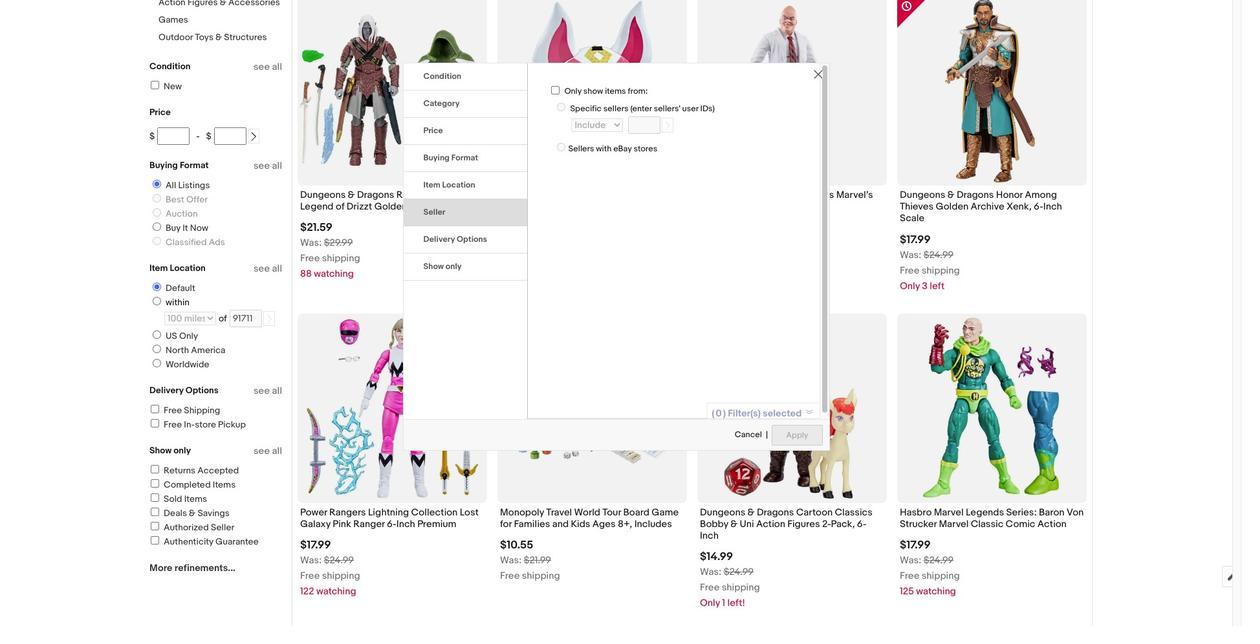 Task type: vqa. For each thing, say whether or not it's contained in the screenshot.
Games Outdoor Toys & Structures
yes



Task type: locate. For each thing, give the bounding box(es) containing it.
$17.99 down scale
[[900, 233, 931, 246]]

2 horizontal spatial dungeons
[[900, 189, 946, 201]]

0 horizontal spatial hasbro
[[500, 189, 532, 201]]

free inside the $10.55 was: $21.99 free shipping
[[500, 570, 520, 582]]

among
[[1025, 189, 1057, 201]]

watching inside $21.59 was: $29.99 free shipping 88 watching
[[314, 268, 354, 280]]

$17.99 down galaxy
[[300, 539, 331, 552]]

within
[[166, 297, 190, 308]]

auction link
[[148, 208, 200, 219]]

1 horizontal spatial show
[[424, 261, 444, 272]]

& for dungeons & dragons honor among thieves golden archive xenk, 6-inch scale
[[948, 189, 955, 201]]

shipping inside the $10.55 was: $21.99 free shipping
[[522, 570, 560, 582]]

4 see all button from the top
[[254, 385, 282, 397]]

sellers'
[[654, 103, 681, 114]]

was: for $13.99 was: $24.99 free shipping 25 sold
[[500, 237, 522, 249]]

action right comic
[[1038, 518, 1067, 530]]

6- right pack,
[[857, 518, 867, 530]]

dragons
[[357, 189, 394, 201], [957, 189, 994, 201], [757, 506, 794, 519]]

1 horizontal spatial hasbro
[[700, 189, 732, 201]]

free for $21.59 was: $29.99 free shipping 88 watching
[[300, 253, 320, 265]]

items
[[605, 86, 626, 96]]

hasbro for $17.99
[[900, 506, 932, 519]]

archive left 'xenk,' on the top
[[971, 201, 1005, 213]]

free inside $17.99 was: $24.99 free shipping 125 watching
[[900, 570, 920, 582]]

$17.99 was: $24.99 free shipping 122 watching
[[300, 539, 360, 598]]

was: down $10.55
[[500, 555, 522, 567]]

location right r.a.
[[442, 180, 475, 190]]

families
[[514, 518, 550, 530]]

delivery up free shipping option
[[149, 385, 184, 396]]

0 horizontal spatial options
[[186, 385, 219, 396]]

0 horizontal spatial inch
[[397, 518, 415, 530]]

shipping for $14.99 was: $24.99 free shipping only 1 left!
[[722, 582, 760, 594]]

travel
[[546, 506, 572, 519]]

golden left salvatore's
[[374, 201, 407, 213]]

dragons left honor
[[957, 189, 994, 201]]

0 horizontal spatial dragons
[[357, 189, 394, 201]]

within radio
[[153, 297, 161, 305]]

only left 25
[[446, 261, 462, 272]]

delivery down salvatore's
[[424, 234, 455, 244]]

0 horizontal spatial series
[[637, 189, 664, 201]]

dungeons up scale
[[900, 189, 946, 201]]

for
[[500, 518, 512, 530]]

only left 3
[[900, 280, 920, 292]]

inch up $14.99
[[700, 530, 719, 542]]

was: inside $21.59 was: $29.99 free shipping 88 watching
[[300, 237, 322, 249]]

action inside the hasbro marvel legends series: baron von strucker marvel classic comic action
[[1038, 518, 1067, 530]]

archive inside dungeons & dragons honor among thieves golden archive xenk, 6-inch scale
[[971, 201, 1005, 213]]

2 see from the top
[[254, 160, 270, 172]]

from:
[[628, 86, 648, 96]]

1 horizontal spatial only
[[446, 261, 462, 272]]

was: for $14.99 was: $24.99 free shipping only 1 left!
[[700, 566, 722, 579]]

legends inside the hasbro marvel legends series: baron von strucker marvel classic comic action
[[966, 506, 1004, 519]]

0 horizontal spatial drizzt
[[347, 201, 372, 213]]

& left uni
[[731, 518, 738, 530]]

shipping inside $21.59 was: $29.99 free shipping 88 watching
[[322, 253, 360, 265]]

was: up 125 on the bottom right of the page
[[900, 555, 922, 567]]

dragons inside dungeons & dragons r.a. salvatore's the legend of drizzt golden archive drizzt
[[357, 189, 394, 201]]

condition inside tab list
[[424, 71, 461, 81]]

dungeons up $21.59
[[300, 189, 346, 201]]

only left 1 on the bottom of the page
[[700, 597, 720, 610]]

3 see all button from the top
[[254, 263, 282, 275]]

Buy It Now radio
[[153, 223, 161, 231]]

free down scale
[[900, 264, 920, 277]]

$24.99 inside $17.99 was: $24.99 free shipping 122 watching
[[324, 555, 354, 567]]

free inside $21.59 was: $29.99 free shipping 88 watching
[[300, 253, 320, 265]]

format inside tab list
[[452, 153, 478, 163]]

show only left 25
[[424, 261, 462, 272]]

3 all from the top
[[272, 263, 282, 275]]

2 see all from the top
[[254, 160, 282, 172]]

was: for $21.59 was: $29.99 free shipping 88 watching
[[300, 237, 322, 249]]

watching inside $17.99 was: $24.99 free shipping 125 watching
[[916, 586, 956, 598]]

0 vertical spatial items
[[213, 479, 236, 490]]

0 horizontal spatial only
[[174, 445, 191, 456]]

dragons inside dungeons & dragons honor among thieves golden archive xenk, 6-inch scale
[[957, 189, 994, 201]]

1 horizontal spatial items
[[213, 479, 236, 490]]

3 see all from the top
[[254, 263, 282, 275]]

show only inside tab list
[[424, 261, 462, 272]]

completed items
[[164, 479, 236, 490]]

0 vertical spatial seller
[[424, 207, 446, 217]]

1 horizontal spatial item
[[424, 180, 440, 190]]

dragons inside dungeons & dragons cartoon classics bobby & uni action figures 2-pack, 6- inch
[[757, 506, 794, 519]]

item
[[424, 180, 440, 190], [149, 263, 168, 274]]

see for item location
[[254, 263, 270, 275]]

0 horizontal spatial show only
[[149, 445, 191, 456]]

(enter
[[631, 103, 652, 114]]

shipping down $21.99
[[522, 570, 560, 582]]

show only
[[424, 261, 462, 272], [149, 445, 191, 456]]

0 horizontal spatial $
[[149, 131, 155, 142]]

toys
[[195, 32, 214, 43]]

marvel for action
[[734, 189, 764, 201]]

watching right 122
[[316, 586, 356, 598]]

0 horizontal spatial buying
[[149, 160, 178, 171]]

1 horizontal spatial legends
[[966, 506, 1004, 519]]

free inside $14.99 was: $24.99 free shipping only 1 left!
[[700, 582, 720, 594]]

galaxy
[[300, 518, 331, 530]]

premium
[[417, 518, 457, 530]]

was: for $10.55 was: $21.99 free shipping
[[500, 555, 522, 567]]

tab list
[[403, 63, 528, 281]]

format up the
[[452, 153, 478, 163]]

ads
[[209, 237, 225, 248]]

0 vertical spatial price
[[149, 107, 171, 118]]

1 $ from the left
[[149, 131, 155, 142]]

$24.99 for $17.99 was: $24.99 free shipping only 3 left
[[924, 249, 954, 261]]

series:
[[1006, 506, 1037, 519]]

Enter seller's name or multiple seller names separated by a comma or a space text field
[[629, 116, 661, 134]]

Apply submit
[[772, 425, 823, 446]]

0 vertical spatial delivery
[[424, 234, 455, 244]]

1 golden from the left
[[374, 201, 407, 213]]

free left 'in-'
[[164, 419, 182, 430]]

watching for $17.99 was: $24.99 free shipping 122 watching
[[316, 586, 356, 598]]

item location right r.a.
[[424, 180, 475, 190]]

5 see all button from the top
[[254, 445, 282, 457]]

$24.99 down $13.99
[[524, 237, 554, 249]]

sold items link
[[149, 494, 207, 505]]

see all button for item location
[[254, 263, 282, 275]]

was: down $13.99
[[500, 237, 522, 249]]

0 vertical spatial options
[[457, 234, 487, 244]]

drift
[[500, 201, 519, 213]]

authenticity guarantee
[[164, 536, 259, 547]]

2 see all button from the top
[[254, 160, 282, 172]]

free for $10.55 was: $21.99 free shipping
[[500, 570, 520, 582]]

shipping down pink
[[322, 570, 360, 582]]

only
[[446, 261, 462, 272], [174, 445, 191, 456]]

0 horizontal spatial items
[[184, 494, 207, 505]]

$24.99 down $14.99
[[724, 566, 754, 579]]

was: for $17.99 was: $24.99 free shipping only 3 left
[[900, 249, 922, 261]]

0 horizontal spatial delivery options
[[149, 385, 219, 396]]

was: inside $17.99 was: $24.99 free shipping only 3 left
[[900, 249, 922, 261]]

$24.99 up left
[[924, 249, 954, 261]]

delivery options down salvatore's
[[424, 234, 487, 244]]

2 horizontal spatial dragons
[[957, 189, 994, 201]]

4 all from the top
[[272, 385, 282, 397]]

location inside tab list
[[442, 180, 475, 190]]

see for buying format
[[254, 160, 270, 172]]

All Listings radio
[[153, 180, 161, 188]]

outdoor
[[159, 32, 193, 43]]

free for $17.99 was: $24.99 free shipping only 3 left
[[900, 264, 920, 277]]

$24.99 inside $14.99 was: $24.99 free shipping only 1 left!
[[724, 566, 754, 579]]

dungeons & dragons honor among thieves golden archive xenk, 6-inch scale link
[[900, 189, 1085, 228]]

item inside tab list
[[424, 180, 440, 190]]

91711 text field
[[230, 310, 262, 327]]

free down $14.99
[[700, 582, 720, 594]]

5 see from the top
[[254, 445, 270, 457]]

seller down savings
[[211, 522, 234, 533]]

collection
[[411, 506, 458, 519]]

buying
[[424, 153, 450, 163], [149, 160, 178, 171]]

1 horizontal spatial seller
[[424, 207, 446, 217]]

monopoly travel world tour board game for families and kids ages 8+, includes image
[[498, 314, 687, 503]]

see all button
[[254, 61, 282, 73], [254, 160, 282, 172], [254, 263, 282, 275], [254, 385, 282, 397], [254, 445, 282, 457]]

6- inside dungeons & dragons cartoon classics bobby & uni action figures 2-pack, 6- inch
[[857, 518, 867, 530]]

shipping up left
[[922, 264, 960, 277]]

$21.59
[[300, 222, 333, 234]]

1 vertical spatial items
[[184, 494, 207, 505]]

& up 'authorized seller' link
[[189, 508, 196, 519]]

see for show only
[[254, 445, 270, 457]]

show
[[584, 86, 603, 96]]

location up default
[[170, 263, 206, 274]]

hasbro
[[500, 189, 532, 201], [700, 189, 732, 201], [900, 506, 932, 519]]

action
[[742, 201, 771, 213], [756, 518, 785, 530], [1038, 518, 1067, 530]]

monopoly
[[500, 506, 544, 519]]

& right the thieves
[[948, 189, 955, 201]]

& for dungeons & dragons r.a. salvatore's the legend of drizzt golden archive drizzt
[[348, 189, 355, 201]]

Default radio
[[153, 283, 161, 291]]

submit seller name image
[[664, 121, 673, 130]]

see all button for buying format
[[254, 160, 282, 172]]

1 horizontal spatial drizzt
[[445, 201, 471, 213]]

2 series from the left
[[807, 189, 834, 201]]

shipping down strucker in the bottom right of the page
[[922, 570, 960, 582]]

egghead
[[700, 201, 740, 213]]

authorized
[[164, 522, 209, 533]]

shipping inside $14.99 was: $24.99 free shipping only 1 left!
[[722, 582, 760, 594]]

show only up returns
[[149, 445, 191, 456]]

1 vertical spatial price
[[424, 125, 443, 136]]

options down the
[[457, 234, 487, 244]]

$ right -
[[206, 131, 211, 142]]

shipping up left!
[[722, 582, 760, 594]]

shipping inside $17.99 was: $24.99 free shipping only 3 left
[[922, 264, 960, 277]]

salvatore's
[[417, 189, 465, 201]]

was: down scale
[[900, 249, 922, 261]]

0 vertical spatial location
[[442, 180, 475, 190]]

1 vertical spatial show only
[[149, 445, 191, 456]]

$13.99
[[500, 222, 533, 234]]

hasbro for $13.99
[[500, 189, 532, 201]]

free inside $13.99 was: $24.99 free shipping 25 sold
[[500, 253, 520, 265]]

2 all from the top
[[272, 160, 282, 172]]

archive inside dungeons & dragons r.a. salvatore's the legend of drizzt golden archive drizzt
[[409, 201, 443, 213]]

4 see all from the top
[[254, 385, 282, 397]]

power rangers lightning collection lost galaxy pink ranger 6-inch premium image
[[298, 314, 487, 503]]

inch right 'xenk,' on the top
[[1044, 201, 1062, 213]]

fortnite
[[534, 189, 568, 201]]

series
[[637, 189, 664, 201], [807, 189, 834, 201]]

2 horizontal spatial 6-
[[1034, 201, 1044, 213]]

price down new link
[[149, 107, 171, 118]]

0 horizontal spatial golden
[[374, 201, 407, 213]]

1
[[722, 597, 726, 610]]

hasbro inside hasbro marvel legends series marvel's egghead action figures (6")
[[700, 189, 732, 201]]

$24.99 inside $13.99 was: $24.99 free shipping 25 sold
[[524, 237, 554, 249]]

item right r.a.
[[424, 180, 440, 190]]

0 horizontal spatial 6-
[[387, 518, 397, 530]]

watching right 125 on the bottom right of the page
[[916, 586, 956, 598]]

legends left (6")
[[766, 189, 804, 201]]

Sold Items checkbox
[[151, 494, 159, 502]]

1 horizontal spatial delivery
[[424, 234, 455, 244]]

1 horizontal spatial condition
[[424, 71, 461, 81]]

options up shipping
[[186, 385, 219, 396]]

only inside $17.99 was: $24.99 free shipping only 3 left
[[900, 280, 920, 292]]

more
[[149, 562, 172, 575]]

all for delivery options
[[272, 385, 282, 397]]

0 horizontal spatial item location
[[149, 263, 206, 274]]

1 see from the top
[[254, 61, 270, 73]]

1 horizontal spatial delivery options
[[424, 234, 487, 244]]

$17.99 for $17.99 was: $24.99 free shipping 122 watching
[[300, 539, 331, 552]]

bobby
[[700, 518, 729, 530]]

cancel button
[[734, 424, 763, 446]]

0 vertical spatial figures
[[773, 201, 806, 213]]

$24.99 down pink
[[324, 555, 354, 567]]

series right the royale
[[637, 189, 664, 201]]

items for completed items
[[213, 479, 236, 490]]

marvel inside hasbro marvel legends series marvel's egghead action figures (6")
[[734, 189, 764, 201]]

free up 25
[[500, 253, 520, 265]]

$24.99 down strucker in the bottom right of the page
[[924, 555, 954, 567]]

honor
[[996, 189, 1023, 201]]

dungeons for $17.99
[[900, 189, 946, 201]]

1 see all button from the top
[[254, 61, 282, 73]]

only up returns
[[174, 445, 191, 456]]

condition up new
[[149, 61, 191, 72]]

4 see from the top
[[254, 385, 270, 397]]

buy it now link
[[148, 223, 211, 234]]

1 archive from the left
[[409, 201, 443, 213]]

1 vertical spatial of
[[219, 313, 227, 324]]

was: down $14.99
[[700, 566, 722, 579]]

inch left premium
[[397, 518, 415, 530]]

0 horizontal spatial location
[[170, 263, 206, 274]]

1 horizontal spatial of
[[336, 201, 344, 213]]

was: up 122
[[300, 555, 322, 567]]

1 horizontal spatial 6-
[[857, 518, 867, 530]]

dungeons for $21.59
[[300, 189, 346, 201]]

$17.99 down strucker in the bottom right of the page
[[900, 539, 931, 552]]

1 horizontal spatial series
[[807, 189, 834, 201]]

figures inside dungeons & dragons cartoon classics bobby & uni action figures 2-pack, 6- inch
[[788, 518, 820, 530]]

free inside $17.99 was: $24.99 free shipping only 3 left
[[900, 264, 920, 277]]

tab list containing condition
[[403, 63, 528, 281]]

completed
[[164, 479, 211, 490]]

shipping for $10.55 was: $21.99 free shipping
[[522, 570, 560, 582]]

& right bobby
[[748, 506, 755, 519]]

0 horizontal spatial delivery
[[149, 385, 184, 396]]

format up listings
[[180, 160, 209, 171]]

Sellers with eBay stores radio
[[557, 143, 566, 152]]

sold
[[513, 268, 532, 280]]

1 horizontal spatial inch
[[700, 530, 719, 542]]

see all button for show only
[[254, 445, 282, 457]]

condition up category at top
[[424, 71, 461, 81]]

shipping inside $17.99 was: $24.99 free shipping 122 watching
[[322, 570, 360, 582]]

buying format up all listings link
[[149, 160, 209, 171]]

shipping for $17.99 was: $24.99 free shipping only 3 left
[[922, 264, 960, 277]]

options inside tab list
[[457, 234, 487, 244]]

0 horizontal spatial dungeons
[[300, 189, 346, 201]]

-
[[196, 131, 200, 142]]

watching for $21.59 was: $29.99 free shipping 88 watching
[[314, 268, 354, 280]]

6- right ranger
[[387, 518, 397, 530]]

of right legend
[[336, 201, 344, 213]]

watching right the 88
[[314, 268, 354, 280]]

figures
[[773, 201, 806, 213], [788, 518, 820, 530]]

Worldwide radio
[[153, 359, 161, 368]]

0 horizontal spatial buying format
[[149, 160, 209, 171]]

1 horizontal spatial archive
[[971, 201, 1005, 213]]

Free Shipping checkbox
[[151, 405, 159, 413]]

0 vertical spatial legends
[[766, 189, 804, 201]]

the
[[467, 189, 483, 201]]

dungeons up $14.99
[[700, 506, 746, 519]]

1 series from the left
[[637, 189, 664, 201]]

5 see all from the top
[[254, 445, 282, 457]]

buying up salvatore's
[[424, 153, 450, 163]]

hasbro marvel legends series marvel's egghead action figures (6") link
[[700, 189, 885, 216]]

see all for show only
[[254, 445, 282, 457]]

legends inside hasbro marvel legends series marvel's egghead action figures (6")
[[766, 189, 804, 201]]

close image
[[814, 70, 823, 79]]

$24.99 inside $17.99 was: $24.99 free shipping 125 watching
[[924, 555, 954, 567]]

see all button for condition
[[254, 61, 282, 73]]

series left marvel's
[[807, 189, 834, 201]]

of left 91711 text box
[[219, 313, 227, 324]]

golden right the thieves
[[936, 201, 969, 213]]

see all for item location
[[254, 263, 282, 275]]

location
[[442, 180, 475, 190], [170, 263, 206, 274]]

drizzt left drift
[[445, 201, 471, 213]]

& inside dungeons & dragons honor among thieves golden archive xenk, 6-inch scale
[[948, 189, 955, 201]]

free for $17.99 was: $24.99 free shipping 125 watching
[[900, 570, 920, 582]]

1 horizontal spatial format
[[452, 153, 478, 163]]

hasbro marvel legends series marvel's egghead action figures (6") image
[[698, 0, 887, 186]]

seller
[[424, 207, 446, 217], [211, 522, 234, 533]]

0 vertical spatial item location
[[424, 180, 475, 190]]

2 horizontal spatial inch
[[1044, 201, 1062, 213]]

$17.99 for $17.99 was: $24.99 free shipping 125 watching
[[900, 539, 931, 552]]

1 horizontal spatial buying
[[424, 153, 450, 163]]

free down $10.55
[[500, 570, 520, 582]]

buying up all listings 'radio'
[[149, 160, 178, 171]]

was: inside $13.99 was: $24.99 free shipping 25 sold
[[500, 237, 522, 249]]

1 horizontal spatial location
[[442, 180, 475, 190]]

1 vertical spatial item location
[[149, 263, 206, 274]]

dungeons & dragons cartoon classics bobby & uni action figures 2-pack, 6-inch image
[[698, 314, 887, 503]]

authenticity guarantee link
[[149, 536, 259, 547]]

& right legend
[[348, 189, 355, 201]]

figures left 2-
[[788, 518, 820, 530]]

north america
[[166, 345, 226, 356]]

best offer link
[[148, 194, 210, 205]]

was: inside $17.99 was: $24.99 free shipping 122 watching
[[300, 555, 322, 567]]

was: inside $14.99 was: $24.99 free shipping only 1 left!
[[700, 566, 722, 579]]

items up deals & savings on the left
[[184, 494, 207, 505]]

1 horizontal spatial price
[[424, 125, 443, 136]]

was: inside the $10.55 was: $21.99 free shipping
[[500, 555, 522, 567]]

0 vertical spatial show only
[[424, 261, 462, 272]]

&
[[216, 32, 222, 43], [348, 189, 355, 201], [948, 189, 955, 201], [748, 506, 755, 519], [189, 508, 196, 519], [731, 518, 738, 530]]

see
[[254, 61, 270, 73], [254, 160, 270, 172], [254, 263, 270, 275], [254, 385, 270, 397], [254, 445, 270, 457]]

new
[[164, 81, 182, 92]]

see all
[[254, 61, 282, 73], [254, 160, 282, 172], [254, 263, 282, 275], [254, 385, 282, 397], [254, 445, 282, 457]]

guarantee
[[215, 536, 259, 547]]

1 vertical spatial delivery
[[149, 385, 184, 396]]

items down accepted
[[213, 479, 236, 490]]

1 vertical spatial figures
[[788, 518, 820, 530]]

only inside $14.99 was: $24.99 free shipping only 1 left!
[[700, 597, 720, 610]]

watching inside $17.99 was: $24.99 free shipping 122 watching
[[316, 586, 356, 598]]

1 horizontal spatial dungeons
[[700, 506, 746, 519]]

buying format up salvatore's
[[424, 153, 478, 163]]

hasbro inside hasbro fortnite victory royale series drift mask collectible roleplay toy
[[500, 189, 532, 201]]

series inside hasbro fortnite victory royale series drift mask collectible roleplay toy
[[637, 189, 664, 201]]

free up the 88
[[300, 253, 320, 265]]

1 vertical spatial seller
[[211, 522, 234, 533]]

0 horizontal spatial item
[[149, 263, 168, 274]]

free inside $17.99 was: $24.99 free shipping 122 watching
[[300, 570, 320, 582]]

1 all from the top
[[272, 61, 282, 73]]

6- right 'xenk,' on the top
[[1034, 201, 1044, 213]]

3
[[922, 280, 928, 292]]

delivery inside tab list
[[424, 234, 455, 244]]

1 horizontal spatial $
[[206, 131, 211, 142]]

all
[[272, 61, 282, 73], [272, 160, 282, 172], [272, 263, 282, 275], [272, 385, 282, 397], [272, 445, 282, 457]]

0 horizontal spatial archive
[[409, 201, 443, 213]]

only
[[565, 86, 582, 96], [900, 280, 920, 292], [179, 331, 198, 342], [700, 597, 720, 610]]

1 vertical spatial show
[[149, 445, 172, 456]]

archive left the
[[409, 201, 443, 213]]

0 vertical spatial delivery options
[[424, 234, 487, 244]]

item up default radio
[[149, 263, 168, 274]]

item location up default
[[149, 263, 206, 274]]

toy
[[639, 201, 654, 213]]

$17.99 inside $17.99 was: $24.99 free shipping 122 watching
[[300, 539, 331, 552]]

0 horizontal spatial of
[[219, 313, 227, 324]]

drizzt up '$29.99'
[[347, 201, 372, 213]]

delivery options up free shipping link on the bottom of page
[[149, 385, 219, 396]]

seller down salvatore's
[[424, 207, 446, 217]]

1 horizontal spatial buying format
[[424, 153, 478, 163]]

shipping inside $17.99 was: $24.99 free shipping 125 watching
[[922, 570, 960, 582]]

2 archive from the left
[[971, 201, 1005, 213]]

dungeons inside dungeons & dragons r.a. salvatore's the legend of drizzt golden archive drizzt
[[300, 189, 346, 201]]

deals & savings
[[164, 508, 230, 519]]

figures left (6")
[[773, 201, 806, 213]]

2 $ from the left
[[206, 131, 211, 142]]

action right uni
[[756, 518, 785, 530]]

0 horizontal spatial legends
[[766, 189, 804, 201]]

legends for figures
[[766, 189, 804, 201]]

New checkbox
[[151, 81, 159, 89]]

games
[[159, 14, 188, 25]]

free up 122
[[300, 570, 320, 582]]

see all for delivery options
[[254, 385, 282, 397]]

inch inside dungeons & dragons cartoon classics bobby & uni action figures 2-pack, 6- inch
[[700, 530, 719, 542]]

$17.99 inside $17.99 was: $24.99 free shipping 125 watching
[[900, 539, 931, 552]]

shipping inside $13.99 was: $24.99 free shipping 25 sold
[[522, 253, 560, 265]]

specific sellers (enter sellers' user ids)
[[570, 103, 715, 114]]

deals & savings link
[[149, 508, 230, 519]]

dragons left r.a.
[[357, 189, 394, 201]]

dungeons & dragons r.a. salvatore's the legend of drizzt golden archive drizzt link
[[300, 189, 485, 216]]

2 golden from the left
[[936, 201, 969, 213]]

only show items from:
[[565, 86, 648, 96]]

legends left 'series:'
[[966, 506, 1004, 519]]

& inside dungeons & dragons r.a. salvatore's the legend of drizzt golden archive drizzt
[[348, 189, 355, 201]]

0 vertical spatial item
[[424, 180, 440, 190]]

0 vertical spatial show
[[424, 261, 444, 272]]

shipping up sold
[[522, 253, 560, 265]]

action right egghead at right
[[742, 201, 771, 213]]

dragons right uni
[[757, 506, 794, 519]]

free up 125 on the bottom right of the page
[[900, 570, 920, 582]]

options
[[457, 234, 487, 244], [186, 385, 219, 396]]

0 vertical spatial of
[[336, 201, 344, 213]]

hasbro inside the hasbro marvel legends series: baron von strucker marvel classic comic action
[[900, 506, 932, 519]]

$24.99 inside $17.99 was: $24.99 free shipping only 3 left
[[924, 249, 954, 261]]

was:
[[300, 237, 322, 249], [500, 237, 522, 249], [900, 249, 922, 261], [300, 555, 322, 567], [500, 555, 522, 567], [900, 555, 922, 567], [700, 566, 722, 579]]

ranger
[[353, 518, 385, 530]]

free for $17.99 was: $24.99 free shipping 122 watching
[[300, 570, 320, 582]]

1 see all from the top
[[254, 61, 282, 73]]

1 horizontal spatial options
[[457, 234, 487, 244]]

all
[[166, 180, 176, 191]]

1 horizontal spatial show only
[[424, 261, 462, 272]]

Free In-store Pickup checkbox
[[151, 419, 159, 428]]

was: inside $17.99 was: $24.99 free shipping 125 watching
[[900, 555, 922, 567]]

$17.99 inside $17.99 was: $24.99 free shipping only 3 left
[[900, 233, 931, 246]]

Maximum Value text field
[[214, 127, 246, 145]]

marvel
[[734, 189, 764, 201], [934, 506, 964, 519], [939, 518, 969, 530]]

1 horizontal spatial dragons
[[757, 506, 794, 519]]

game
[[652, 506, 679, 519]]

1 horizontal spatial golden
[[936, 201, 969, 213]]

Specific sellers (enter sellers' user IDs) radio
[[557, 103, 566, 111]]

returns accepted
[[164, 465, 239, 476]]

3 see from the top
[[254, 263, 270, 275]]

dungeons inside dungeons & dragons cartoon classics bobby & uni action figures 2-pack, 6- inch
[[700, 506, 746, 519]]

5 all from the top
[[272, 445, 282, 457]]

dungeons inside dungeons & dragons honor among thieves golden archive xenk, 6-inch scale
[[900, 189, 946, 201]]

0 vertical spatial only
[[446, 261, 462, 272]]

2 horizontal spatial hasbro
[[900, 506, 932, 519]]

1 vertical spatial legends
[[966, 506, 1004, 519]]

Authenticity Guarantee checkbox
[[151, 536, 159, 545]]

dungeons & dragons honor among thieves golden archive xenk, 6-inch scale image
[[897, 0, 1087, 186]]



Task type: describe. For each thing, give the bounding box(es) containing it.
buy it now
[[166, 223, 208, 234]]

free in-store pickup
[[164, 419, 246, 430]]

show inside tab list
[[424, 261, 444, 272]]

board
[[623, 506, 650, 519]]

buy
[[166, 223, 181, 234]]

all for condition
[[272, 61, 282, 73]]

classified
[[166, 237, 207, 248]]

best offer
[[166, 194, 208, 205]]

6- inside power rangers lightning collection lost galaxy pink ranger 6-inch premium
[[387, 518, 397, 530]]

action inside dungeons & dragons cartoon classics bobby & uni action figures 2-pack, 6- inch
[[756, 518, 785, 530]]

buying inside tab list
[[424, 153, 450, 163]]

$24.99 for $13.99 was: $24.99 free shipping 25 sold
[[524, 237, 554, 249]]

returns
[[164, 465, 196, 476]]

royale
[[605, 189, 634, 201]]

see for condition
[[254, 61, 270, 73]]

legend
[[300, 201, 334, 213]]

1 vertical spatial delivery options
[[149, 385, 219, 396]]

see for delivery options
[[254, 385, 270, 397]]

Completed Items checkbox
[[151, 479, 159, 488]]

classified ads link
[[148, 237, 228, 248]]

returns accepted link
[[149, 465, 239, 476]]

hasbro fortnite victory royale series drift mask collectible roleplay toy
[[500, 189, 664, 213]]

classified ads
[[166, 237, 225, 248]]

0 horizontal spatial seller
[[211, 522, 234, 533]]

offer
[[186, 194, 208, 205]]

shipping for $13.99 was: $24.99 free shipping 25 sold
[[522, 253, 560, 265]]

north america link
[[148, 345, 228, 356]]

US Only radio
[[153, 331, 161, 339]]

dragons for $21.59
[[357, 189, 394, 201]]

collectible
[[547, 201, 597, 213]]

of inside dungeons & dragons r.a. salvatore's the legend of drizzt golden archive drizzt
[[336, 201, 344, 213]]

hasbro marvel legends series marvel's egghead action figures (6")
[[700, 189, 873, 213]]

go image
[[265, 315, 274, 324]]

& for dungeons & dragons cartoon classics bobby & uni action figures 2-pack, 6- inch
[[748, 506, 755, 519]]

see all for buying format
[[254, 160, 282, 172]]

stores
[[634, 144, 658, 154]]

world
[[574, 506, 600, 519]]

structures
[[224, 32, 267, 43]]

ebay
[[614, 144, 632, 154]]

pack,
[[831, 518, 855, 530]]

items for sold items
[[184, 494, 207, 505]]

0 horizontal spatial price
[[149, 107, 171, 118]]

see all for condition
[[254, 61, 282, 73]]

sellers
[[568, 144, 594, 154]]

$21.59 was: $29.99 free shipping 88 watching
[[300, 222, 360, 280]]

strucker
[[900, 518, 937, 530]]

free in-store pickup link
[[149, 419, 246, 430]]

all for buying format
[[272, 160, 282, 172]]

1 vertical spatial options
[[186, 385, 219, 396]]

authenticity
[[164, 536, 213, 547]]

worldwide
[[166, 359, 209, 370]]

sellers
[[604, 103, 629, 114]]

88
[[300, 268, 312, 280]]

Only show items from: checkbox
[[552, 86, 560, 94]]

submit price range image
[[249, 132, 258, 141]]

& inside games outdoor toys & structures
[[216, 32, 222, 43]]

marvel's
[[837, 189, 873, 201]]

us
[[166, 331, 177, 342]]

Auction radio
[[153, 208, 161, 217]]

power rangers lightning collection lost galaxy pink ranger 6-inch premium link
[[300, 506, 485, 534]]

$24.99 for $17.99 was: $24.99 free shipping 122 watching
[[324, 555, 354, 567]]

all for item location
[[272, 263, 282, 275]]

hasbro marvel legends series: baron von strucker marvel classic comic action image
[[897, 314, 1087, 503]]

all listings link
[[148, 180, 213, 191]]

store
[[195, 419, 216, 430]]

was: for $17.99 was: $24.99 free shipping 125 watching
[[900, 555, 922, 567]]

inch inside dungeons & dragons honor among thieves golden archive xenk, 6-inch scale
[[1044, 201, 1062, 213]]

Deals & Savings checkbox
[[151, 508, 159, 516]]

in-
[[184, 419, 195, 430]]

inch inside power rangers lightning collection lost galaxy pink ranger 6-inch premium
[[397, 518, 415, 530]]

baron
[[1039, 506, 1065, 519]]

free for $14.99 was: $24.99 free shipping only 1 left!
[[700, 582, 720, 594]]

rangers
[[329, 506, 366, 519]]

monopoly travel world tour board game for families and kids ages 8+, includes link
[[500, 506, 685, 534]]

$17.99 for $17.99 was: $24.99 free shipping only 3 left
[[900, 233, 931, 246]]

deals
[[164, 508, 187, 519]]

cartoon
[[796, 506, 833, 519]]

was: for $17.99 was: $24.99 free shipping 122 watching
[[300, 555, 322, 567]]

completed items link
[[149, 479, 236, 490]]

left!
[[728, 597, 745, 610]]

legends for marvel
[[966, 506, 1004, 519]]

cancel
[[735, 430, 762, 440]]

dungeons for $14.99
[[700, 506, 746, 519]]

dragons for $17.99
[[957, 189, 994, 201]]

free for $13.99 was: $24.99 free shipping 25 sold
[[500, 253, 520, 265]]

pink
[[333, 518, 351, 530]]

worldwide link
[[148, 359, 212, 370]]

power
[[300, 506, 327, 519]]

lost
[[460, 506, 479, 519]]

all for show only
[[272, 445, 282, 457]]

authorized seller link
[[149, 522, 234, 533]]

watching for $17.99 was: $24.99 free shipping 125 watching
[[916, 586, 956, 598]]

dragons for $14.99
[[757, 506, 794, 519]]

Best Offer radio
[[153, 194, 161, 203]]

figures inside hasbro marvel legends series marvel's egghead action figures (6")
[[773, 201, 806, 213]]

marvel for strucker
[[934, 506, 964, 519]]

Classified Ads radio
[[153, 237, 161, 245]]

1 horizontal spatial item location
[[424, 180, 475, 190]]

default link
[[148, 283, 198, 294]]

r.a.
[[396, 189, 415, 201]]

golden inside dungeons & dragons honor among thieves golden archive xenk, 6-inch scale
[[936, 201, 969, 213]]

category
[[424, 98, 460, 109]]

us only link
[[148, 331, 201, 342]]

6- inside dungeons & dragons honor among thieves golden archive xenk, 6-inch scale
[[1034, 201, 1044, 213]]

shipping for $17.99 was: $24.99 free shipping 125 watching
[[922, 570, 960, 582]]

0 horizontal spatial format
[[180, 160, 209, 171]]

more refinements...
[[149, 562, 235, 575]]

roleplay
[[599, 201, 637, 213]]

(6")
[[808, 201, 823, 213]]

default
[[166, 283, 195, 294]]

$24.99 for $14.99 was: $24.99 free shipping only 1 left!
[[724, 566, 754, 579]]

delivery options inside tab list
[[424, 234, 487, 244]]

now
[[190, 223, 208, 234]]

dungeons & dragons cartoon classics bobby & uni action figures 2-pack, 6- inch link
[[700, 506, 885, 546]]

series inside hasbro marvel legends series marvel's egghead action figures (6")
[[807, 189, 834, 201]]

hasbro fortnite victory royale series drift mask collectible roleplay toy link
[[500, 189, 685, 216]]

2 drizzt from the left
[[445, 201, 471, 213]]

Minimum Value text field
[[157, 127, 190, 145]]

hasbro marvel legends series: baron von strucker marvel classic comic action
[[900, 506, 1084, 530]]

dungeons & dragons honor among thieves golden archive xenk, 6-inch scale
[[900, 189, 1062, 225]]

0 horizontal spatial show
[[149, 445, 172, 456]]

1 vertical spatial only
[[174, 445, 191, 456]]

1 vertical spatial location
[[170, 263, 206, 274]]

price inside tab list
[[424, 125, 443, 136]]

north
[[166, 345, 189, 356]]

& for deals & savings
[[189, 508, 196, 519]]

hasbro fortnite victory royale series drift mask collectible roleplay toy image
[[498, 0, 687, 186]]

ages
[[593, 518, 616, 530]]

Returns Accepted checkbox
[[151, 465, 159, 474]]

0 horizontal spatial condition
[[149, 61, 191, 72]]

only right the only show items from: option
[[565, 86, 582, 96]]

action inside hasbro marvel legends series marvel's egghead action figures (6")
[[742, 201, 771, 213]]

all listings
[[166, 180, 210, 191]]

includes
[[635, 518, 672, 530]]

authorized seller
[[164, 522, 234, 533]]

lightning
[[368, 506, 409, 519]]

only up north america "link"
[[179, 331, 198, 342]]

1 vertical spatial item
[[149, 263, 168, 274]]

with
[[596, 144, 612, 154]]

$ for maximum value text box
[[206, 131, 211, 142]]

dungeons & dragons cartoon classics bobby & uni action figures 2-pack, 6- inch
[[700, 506, 873, 542]]

sold
[[164, 494, 182, 505]]

see all button for delivery options
[[254, 385, 282, 397]]

$24.99 for $17.99 was: $24.99 free shipping 125 watching
[[924, 555, 954, 567]]

best
[[166, 194, 184, 205]]

North America radio
[[153, 345, 161, 353]]

golden inside dungeons & dragons r.a. salvatore's the legend of drizzt golden archive drizzt
[[374, 201, 407, 213]]

shipping for $21.59 was: $29.99 free shipping 88 watching
[[322, 253, 360, 265]]

free right free shipping option
[[164, 405, 182, 416]]

1 drizzt from the left
[[347, 201, 372, 213]]

left
[[930, 280, 945, 292]]

and
[[552, 518, 569, 530]]

8+,
[[618, 518, 632, 530]]

dungeons & dragons r.a. salvatore's the legend of drizzt golden archive drizzt image
[[298, 0, 487, 186]]

buying format inside tab list
[[424, 153, 478, 163]]

Authorized Seller checkbox
[[151, 522, 159, 531]]

$ for the minimum value text field
[[149, 131, 155, 142]]

thieves
[[900, 201, 934, 213]]

$17.99 was: $24.99 free shipping 125 watching
[[900, 539, 960, 598]]

shipping for $17.99 was: $24.99 free shipping 122 watching
[[322, 570, 360, 582]]

power rangers lightning collection lost galaxy pink ranger 6-inch premium
[[300, 506, 479, 530]]

more refinements... button
[[149, 562, 235, 575]]

user
[[682, 103, 699, 114]]



